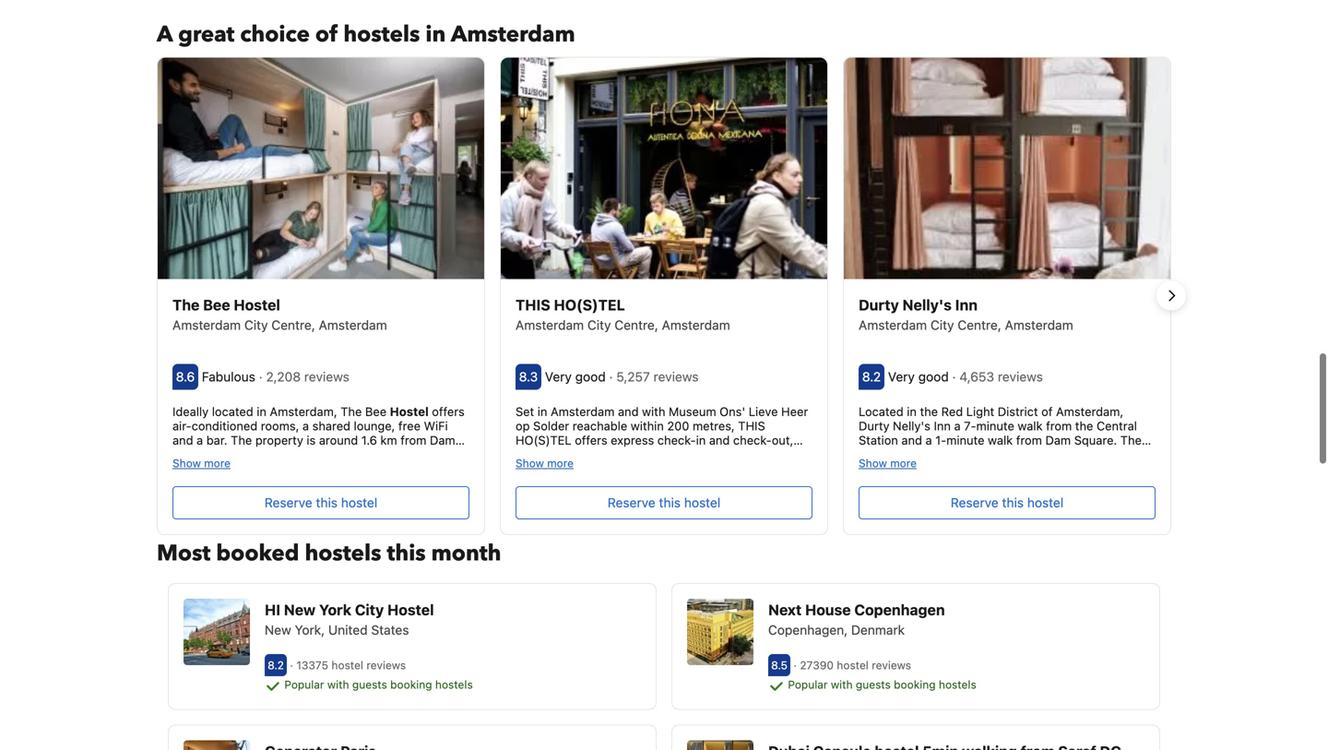 Task type: vqa. For each thing, say whether or not it's contained in the screenshot.
Very
yes



Task type: locate. For each thing, give the bounding box(es) containing it.
popular with guests booking hostels for hostel
[[281, 678, 473, 691]]

reserve this hostel for inn
[[951, 495, 1064, 510]]

close
[[923, 448, 952, 461]]

hostel inside the durty nelly's inn section
[[1028, 495, 1064, 510]]

reserve inside the durty nelly's inn section
[[951, 495, 999, 510]]

0 horizontal spatial rated very good element
[[545, 369, 609, 384]]

copenhagen
[[855, 601, 945, 619]]

centre, down durty nelly's inn link at the top right of the page
[[958, 317, 1002, 332]]

reserve inside the bee hostel section
[[265, 495, 312, 510]]

1 horizontal spatial in
[[426, 19, 446, 50]]

next house copenhagen image
[[687, 599, 754, 665]]

this inside also have a city view. at this ho(s)tel all rooms are equipped with bed linen and towels.
[[586, 577, 613, 591]]

very inside this ho(s)tel section
[[545, 369, 572, 384]]

1 horizontal spatial 8.2
[[862, 369, 881, 384]]

show down scored 8.3 element
[[516, 457, 544, 470]]

3 more from the left
[[890, 457, 917, 470]]

reserve this hostel inside the bee hostel section
[[265, 495, 377, 510]]

the down 'beurs'
[[297, 462, 318, 476]]

1 horizontal spatial show more
[[516, 457, 574, 470]]

inn up 4,653
[[955, 296, 978, 314]]

2 show more button from the left
[[516, 456, 574, 470]]

1 horizontal spatial show
[[516, 457, 544, 470]]

good up red
[[919, 369, 949, 384]]

1 horizontal spatial bee
[[365, 404, 387, 418]]

1 vertical spatial inn
[[934, 419, 951, 433]]

1 popular with guests booking hostels from the left
[[281, 678, 473, 691]]

0 horizontal spatial inn
[[934, 419, 951, 433]]

reserve this hostel inside the durty nelly's inn section
[[951, 495, 1064, 510]]

1 vertical spatial 8.2
[[268, 659, 284, 672]]

show more button inside this ho(s)tel section
[[516, 456, 574, 470]]

is
[[307, 433, 316, 447], [910, 448, 919, 461], [373, 462, 382, 476], [197, 476, 206, 490]]

durty
[[859, 296, 899, 314], [859, 419, 890, 433]]

1 reserve this hostel link from the left
[[173, 486, 470, 520]]

2 horizontal spatial show
[[859, 457, 887, 470]]

new down hi
[[265, 622, 291, 638]]

0 vertical spatial ho(s)tel
[[554, 296, 625, 314]]

scored 8.5 element
[[768, 654, 791, 676]]

0 horizontal spatial show more button
[[173, 456, 231, 470]]

from 15,042 reviews element containing 27390 hostel reviews
[[794, 659, 915, 672]]

8.2 very good 4,653 reviews
[[862, 369, 1047, 384]]

the bee hostel amsterdam city centre, amsterdam
[[173, 296, 387, 332]]

amsterdam, up square.
[[1056, 404, 1124, 418]]

2 reserve this hostel from the left
[[608, 495, 721, 510]]

1 show more button from the left
[[173, 456, 231, 470]]

centre, inside this ho(s)tel amsterdam city centre, amsterdam
[[615, 317, 658, 332]]

0 vertical spatial walk
[[1018, 419, 1043, 433]]

the
[[173, 296, 200, 314], [341, 404, 362, 418], [231, 433, 252, 447], [1121, 433, 1142, 447], [297, 462, 318, 476]]

1 vertical spatial of
[[1042, 404, 1053, 418]]

reserve up also have a city view. at this ho(s)tel all rooms are equipped with bed linen and towels.
[[608, 495, 656, 510]]

towels.
[[621, 591, 660, 605]]

0 horizontal spatial show more
[[173, 457, 231, 470]]

reserve this hostel link up also have a city view. at this ho(s)tel all rooms are equipped with bed linen and towels.
[[516, 486, 813, 520]]

1 horizontal spatial guests
[[856, 678, 891, 691]]

popular for new
[[284, 678, 324, 691]]

0 vertical spatial scored 8.2 element
[[859, 364, 885, 390]]

dam down wifi
[[430, 433, 455, 447]]

show down air- at left
[[173, 457, 201, 470]]

popular for house
[[788, 678, 828, 691]]

conditioned
[[192, 419, 258, 433]]

1 horizontal spatial rated very good element
[[888, 369, 953, 384]]

2 good from the left
[[919, 369, 949, 384]]

2 centre, from the left
[[615, 317, 658, 332]]

rated fabulous element
[[202, 369, 259, 384]]

hostel inside this ho(s)tel section
[[684, 495, 721, 510]]

0 horizontal spatial dam
[[430, 433, 455, 447]]

durty nelly's inn image
[[844, 58, 1171, 279]]

0 horizontal spatial km
[[238, 448, 255, 461]]

show more down station
[[859, 457, 917, 470]]

reserve inside this ho(s)tel section
[[608, 495, 656, 510]]

2 horizontal spatial show more
[[859, 457, 917, 470]]

1 horizontal spatial with
[[516, 591, 539, 605]]

van
[[323, 448, 342, 461]]

show more up set
[[173, 457, 231, 470]]

1 vertical spatial walk
[[988, 433, 1013, 447]]

show more for the
[[173, 457, 231, 470]]

very inside the durty nelly's inn section
[[888, 369, 915, 384]]

well-
[[1013, 448, 1040, 461]]

show more button down station
[[859, 456, 917, 470]]

1 horizontal spatial of
[[1042, 404, 1053, 418]]

km up rembrandtplein.
[[238, 448, 255, 461]]

reviews right 2,208
[[304, 369, 349, 384]]

amsterdam, up rooms,
[[270, 404, 337, 418]]

centre, down this ho(s)tel link
[[615, 317, 658, 332]]

new up york,
[[284, 601, 316, 619]]

2 horizontal spatial reserve
[[951, 495, 999, 510]]

a down the 'ideally located in amsterdam, the bee hostel'
[[303, 419, 309, 433]]

0 horizontal spatial show
[[173, 457, 201, 470]]

0 horizontal spatial reserve this hostel
[[265, 495, 377, 510]]

8.5
[[771, 659, 788, 672]]

2 very from the left
[[888, 369, 915, 384]]

this down artis
[[316, 495, 338, 510]]

guests for hostel
[[352, 678, 387, 691]]

2 horizontal spatial more
[[890, 457, 917, 470]]

1 durty from the top
[[859, 296, 899, 314]]

0 horizontal spatial very
[[545, 369, 572, 384]]

1 popular from the left
[[284, 678, 324, 691]]

0 horizontal spatial with
[[327, 678, 349, 691]]

this up '8.3'
[[516, 296, 551, 314]]

good for amsterdam
[[575, 369, 606, 384]]

show more
[[173, 457, 231, 470], [516, 457, 574, 470], [859, 457, 917, 470]]

1 amsterdam, from the left
[[270, 404, 337, 418]]

ho(s)tel inside also have a city view. at this ho(s)tel all rooms are equipped with bed linen and towels.
[[616, 577, 672, 591]]

3 show more button from the left
[[859, 456, 917, 470]]

this inside the bee hostel section
[[316, 495, 338, 510]]

rated very good element up red
[[888, 369, 953, 384]]

from 15,042 reviews element containing 13375 hostel reviews
[[290, 659, 409, 672]]

hi new york city hostel image
[[184, 599, 250, 665]]

good left the 5,257
[[575, 369, 606, 384]]

1 horizontal spatial centre,
[[615, 317, 658, 332]]

the down 'well-'
[[1025, 462, 1043, 476]]

2 rated very good element from the left
[[888, 369, 953, 384]]

1 vertical spatial bee
[[365, 404, 387, 418]]

1 horizontal spatial inn
[[955, 296, 978, 314]]

2 vertical spatial hostel
[[387, 601, 434, 619]]

popular with guests booking hostels
[[281, 678, 473, 691], [785, 678, 977, 691]]

square.
[[1075, 433, 1117, 447]]

of
[[315, 19, 338, 50], [1042, 404, 1053, 418]]

0 horizontal spatial centre,
[[271, 317, 315, 332]]

1 horizontal spatial walk
[[1018, 419, 1043, 433]]

3 show more from the left
[[859, 457, 917, 470]]

show more button down scored 8.3 element
[[516, 456, 574, 470]]

8.2 for 8.2 very good 4,653 reviews
[[862, 369, 881, 384]]

from 15,042 reviews element
[[290, 659, 409, 672], [794, 659, 915, 672]]

shared
[[312, 419, 351, 433]]

very right scored 8.3 element
[[545, 369, 572, 384]]

city inside hi new york city hostel new york, united states
[[355, 601, 384, 619]]

non-
[[385, 462, 412, 476]]

very up located
[[888, 369, 915, 384]]

8.6
[[176, 369, 195, 384]]

centre, inside durty nelly's inn amsterdam city centre, amsterdam
[[958, 317, 1002, 332]]

2 horizontal spatial the
[[1076, 419, 1094, 433]]

the left red
[[920, 404, 938, 418]]

scored 8.2 element left 13375
[[265, 654, 287, 676]]

1 horizontal spatial more
[[547, 457, 574, 470]]

reserve this hostel link for hostel
[[173, 486, 470, 520]]

a
[[303, 419, 309, 433], [954, 419, 961, 433], [197, 433, 203, 447], [926, 433, 932, 447], [954, 462, 961, 476], [785, 563, 792, 576]]

ho(s)tel up towels.
[[616, 577, 672, 591]]

booking down 27390 hostel reviews
[[894, 678, 936, 691]]

rooms
[[691, 577, 726, 591]]

2 amsterdam, from the left
[[1056, 404, 1124, 418]]

hostel up states
[[387, 601, 434, 619]]

all
[[675, 577, 688, 591]]

1 horizontal spatial popular with guests booking hostels
[[785, 678, 977, 691]]

month
[[431, 538, 501, 569]]

on
[[961, 476, 975, 490]]

1 reserve this hostel from the left
[[265, 495, 377, 510]]

hostel down drinks.
[[1028, 495, 1064, 510]]

scored 8.2 element
[[859, 364, 885, 390], [265, 654, 287, 676]]

1 very from the left
[[545, 369, 572, 384]]

very for nelly's
[[888, 369, 915, 384]]

show more button inside the bee hostel section
[[173, 456, 231, 470]]

the down central
[[1121, 433, 1142, 447]]

this inside this ho(s)tel amsterdam city centre, amsterdam
[[516, 296, 551, 314]]

0 vertical spatial this
[[516, 296, 551, 314]]

0 horizontal spatial in
[[257, 404, 267, 418]]

also
[[730, 563, 753, 576]]

1 more from the left
[[204, 457, 231, 470]]

nelly's up 8.2 very good 4,653 reviews
[[903, 296, 952, 314]]

from 2,208 reviews element
[[259, 369, 353, 384]]

1 booking from the left
[[390, 678, 432, 691]]

3 reserve this hostel link from the left
[[859, 486, 1156, 520]]

1 horizontal spatial the
[[1025, 462, 1043, 476]]

3 reserve this hostel from the left
[[951, 495, 1064, 510]]

can
[[901, 462, 921, 476]]

more for amsterdam
[[547, 457, 574, 470]]

district
[[998, 404, 1038, 418]]

have down the "close"
[[925, 462, 951, 476]]

0 horizontal spatial popular with guests booking hostels
[[281, 678, 473, 691]]

more inside the durty nelly's inn section
[[890, 457, 917, 470]]

very for ho(s)tel
[[545, 369, 572, 384]]

1 horizontal spatial from 15,042 reviews element
[[794, 659, 915, 672]]

reserve this hostel link down at
[[859, 486, 1156, 520]]

2 reserve from the left
[[608, 495, 656, 510]]

2 horizontal spatial in
[[907, 404, 917, 418]]

of right district
[[1042, 404, 1053, 418]]

hostel
[[341, 495, 377, 510], [684, 495, 721, 510], [1028, 495, 1064, 510], [332, 659, 363, 672], [837, 659, 869, 672]]

1 vertical spatial minute
[[947, 433, 985, 447]]

popular down 27390
[[788, 678, 828, 691]]

and down air- at left
[[173, 433, 193, 447]]

nelly's down located
[[893, 419, 931, 433]]

1 vertical spatial durty
[[859, 419, 890, 433]]

show inside the bee hostel section
[[173, 457, 201, 470]]

guests down '13375 hostel reviews'
[[352, 678, 387, 691]]

and
[[173, 433, 193, 447], [902, 433, 922, 447], [391, 448, 412, 461], [1068, 462, 1089, 476], [173, 476, 193, 490], [1007, 476, 1028, 490], [597, 591, 618, 605]]

square,
[[173, 448, 215, 461]]

0 vertical spatial have
[[925, 462, 951, 476]]

set
[[209, 476, 226, 490]]

1.9
[[219, 448, 234, 461]]

1 horizontal spatial popular
[[788, 678, 828, 691]]

1 horizontal spatial scored 8.2 element
[[859, 364, 885, 390]]

scored 8.2 element up located
[[859, 364, 885, 390]]

1.2
[[416, 448, 431, 461]]

popular down 13375
[[284, 678, 324, 691]]

1 vertical spatial hostel
[[390, 404, 429, 418]]

city
[[244, 317, 268, 332], [588, 317, 611, 332], [931, 317, 954, 332], [355, 601, 384, 619]]

the
[[920, 404, 938, 418], [1076, 419, 1094, 433], [1025, 462, 1043, 476]]

from up rembrandtplein.
[[258, 448, 284, 461]]

of right choice
[[315, 19, 338, 50]]

reviews inside the bee hostel section
[[304, 369, 349, 384]]

nelly's inside located in the red light district of amsterdam, durty nelly's inn a 7-minute walk from the central station and a 1-minute walk from dam square. the property is close to several well-known attractions. guests can have a cocktail at the bar and enjoy on food and drinks.
[[893, 419, 931, 433]]

more inside the bee hostel section
[[204, 457, 231, 470]]

and up can at the right bottom of the page
[[902, 433, 922, 447]]

bee
[[203, 296, 230, 314], [365, 404, 387, 418]]

2 dam from the left
[[1046, 433, 1071, 447]]

guests down 27390 hostel reviews
[[856, 678, 891, 691]]

0 vertical spatial of
[[315, 19, 338, 50]]

1 horizontal spatial reserve this hostel
[[608, 495, 721, 510]]

0 horizontal spatial scored 8.2 element
[[265, 654, 287, 676]]

1 horizontal spatial reserve this hostel link
[[516, 486, 813, 520]]

3 show from the left
[[859, 457, 887, 470]]

reserve down metres
[[265, 495, 312, 510]]

1 reserve from the left
[[265, 495, 312, 510]]

0 horizontal spatial bee
[[203, 296, 230, 314]]

hostel down zoo.
[[341, 495, 377, 510]]

km up smoking
[[434, 448, 451, 461]]

minute down light
[[977, 419, 1015, 433]]

this inside section
[[659, 495, 681, 510]]

0 horizontal spatial good
[[575, 369, 606, 384]]

2 more from the left
[[547, 457, 574, 470]]

nelly's
[[903, 296, 952, 314], [893, 419, 931, 433]]

ho(s)tel up 8.3 very good 5,257 reviews
[[554, 296, 625, 314]]

minute down 7- in the right of the page
[[947, 433, 985, 447]]

2 popular with guests booking hostels from the left
[[785, 678, 977, 691]]

scored 8.2 element for very good
[[859, 364, 885, 390]]

have up equipped
[[756, 563, 782, 576]]

have inside located in the red light district of amsterdam, durty nelly's inn a 7-minute walk from the central station and a 1-minute walk from dam square. the property is close to several well-known attractions. guests can have a cocktail at the bar and enjoy on food and drinks.
[[925, 462, 951, 476]]

hostel inside the bee hostel amsterdam city centre, amsterdam
[[234, 296, 280, 314]]

the up 8.6
[[173, 296, 200, 314]]

walk
[[1018, 419, 1043, 433], [988, 433, 1013, 447]]

in inside located in the red light district of amsterdam, durty nelly's inn a 7-minute walk from the central station and a 1-minute walk from dam square. the property is close to several well-known attractions. guests can have a cocktail at the bar and enjoy on food and drinks.
[[907, 404, 917, 418]]

good inside the durty nelly's inn section
[[919, 369, 949, 384]]

centre,
[[271, 317, 315, 332], [615, 317, 658, 332], [958, 317, 1002, 332]]

reserve this hostel down artis
[[265, 495, 377, 510]]

lounge,
[[354, 419, 395, 433]]

booking for hostel
[[390, 678, 432, 691]]

rated very good element
[[545, 369, 609, 384], [888, 369, 953, 384]]

2 horizontal spatial km
[[434, 448, 451, 461]]

property down station
[[859, 448, 907, 461]]

reserve this hostel link inside the bee hostel section
[[173, 486, 470, 520]]

200
[[230, 476, 252, 490]]

reviews right the 5,257
[[654, 369, 699, 384]]

reserve this hostel inside this ho(s)tel section
[[608, 495, 721, 510]]

0 vertical spatial inn
[[955, 296, 978, 314]]

centre, inside the bee hostel amsterdam city centre, amsterdam
[[271, 317, 315, 332]]

rated very good element for inn
[[888, 369, 953, 384]]

city up 8.3 very good 5,257 reviews
[[588, 317, 611, 332]]

have
[[925, 462, 951, 476], [756, 563, 782, 576]]

0 horizontal spatial the
[[920, 404, 938, 418]]

0 horizontal spatial 8.2
[[268, 659, 284, 672]]

0 horizontal spatial this
[[516, 296, 551, 314]]

1 horizontal spatial km
[[380, 433, 397, 447]]

show down station
[[859, 457, 887, 470]]

2 durty from the top
[[859, 419, 890, 433]]

more inside this ho(s)tel section
[[547, 457, 574, 470]]

good inside this ho(s)tel section
[[575, 369, 606, 384]]

from 15,042 reviews element for copenhagen,
[[794, 659, 915, 672]]

1 horizontal spatial this
[[586, 577, 613, 591]]

2 horizontal spatial reserve this hostel
[[951, 495, 1064, 510]]

0 horizontal spatial reserve this hostel link
[[173, 486, 470, 520]]

from 5,257 reviews element
[[609, 369, 702, 384]]

from left artis
[[297, 476, 323, 490]]

amsterdam,
[[270, 404, 337, 418], [1056, 404, 1124, 418]]

walk up several
[[988, 433, 1013, 447]]

1 vertical spatial nelly's
[[893, 419, 931, 433]]

1 from 15,042 reviews element from the left
[[290, 659, 409, 672]]

2 from 15,042 reviews element from the left
[[794, 659, 915, 672]]

reviews up district
[[998, 369, 1043, 384]]

0 vertical spatial 8.2
[[862, 369, 881, 384]]

inn inside located in the red light district of amsterdam, durty nelly's inn a 7-minute walk from the central station and a 1-minute walk from dam square. the property is close to several well-known attractions. guests can have a cocktail at the bar and enjoy on food and drinks.
[[934, 419, 951, 433]]

with
[[516, 591, 539, 605], [327, 678, 349, 691], [831, 678, 853, 691]]

2 guests from the left
[[856, 678, 891, 691]]

amsterdam
[[451, 19, 575, 50], [173, 317, 241, 332], [319, 317, 387, 332], [516, 317, 584, 332], [662, 317, 730, 332], [859, 317, 927, 332], [1005, 317, 1074, 332]]

2 horizontal spatial reserve this hostel link
[[859, 486, 1156, 520]]

york
[[319, 601, 352, 619]]

and right bar
[[1068, 462, 1089, 476]]

1 good from the left
[[575, 369, 606, 384]]

with for hi new york city hostel
[[327, 678, 349, 691]]

minute
[[977, 419, 1015, 433], [947, 433, 985, 447]]

2 popular from the left
[[788, 678, 828, 691]]

durty inside located in the red light district of amsterdam, durty nelly's inn a 7-minute walk from the central station and a 1-minute walk from dam square. the property is close to several well-known attractions. guests can have a cocktail at the bar and enjoy on food and drinks.
[[859, 419, 890, 433]]

8.2 inside the durty nelly's inn section
[[862, 369, 881, 384]]

booked
[[216, 538, 299, 569]]

inn
[[955, 296, 978, 314], [934, 419, 951, 433]]

8.3 very good 5,257 reviews
[[519, 369, 702, 384]]

1 show more from the left
[[173, 457, 231, 470]]

0 vertical spatial bee
[[203, 296, 230, 314]]

hostel for durty nelly's inn
[[1028, 495, 1064, 510]]

reserve this hostel link inside the durty nelly's inn section
[[859, 486, 1156, 520]]

1 horizontal spatial booking
[[894, 678, 936, 691]]

2 show from the left
[[516, 457, 544, 470]]

1 vertical spatial this
[[586, 577, 613, 591]]

dam
[[430, 433, 455, 447], [1046, 433, 1071, 447]]

reserve this hostel link for inn
[[859, 486, 1156, 520]]

4,653
[[960, 369, 995, 384]]

cocktail
[[964, 462, 1008, 476]]

show more button up set
[[173, 456, 231, 470]]

reserve this hostel up also have a city view. at this ho(s)tel all rooms are equipped with bed linen and towels.
[[608, 495, 721, 510]]

from
[[1046, 419, 1072, 433], [401, 433, 427, 447], [1016, 433, 1042, 447], [258, 448, 284, 461], [173, 462, 198, 476], [297, 476, 323, 490]]

show for durty
[[859, 457, 887, 470]]

0 horizontal spatial popular
[[284, 678, 324, 691]]

amsterdam, inside located in the red light district of amsterdam, durty nelly's inn a 7-minute walk from the central station and a 1-minute walk from dam square. the property is close to several well-known attractions. guests can have a cocktail at the bar and enjoy on food and drinks.
[[1056, 404, 1124, 418]]

reserve for amsterdam
[[608, 495, 656, 510]]

1 horizontal spatial amsterdam,
[[1056, 404, 1124, 418]]

2 horizontal spatial with
[[831, 678, 853, 691]]

1 guests from the left
[[352, 678, 387, 691]]

booking down states
[[390, 678, 432, 691]]

reserve this hostel for hostel
[[265, 495, 377, 510]]

reviews down states
[[367, 659, 406, 672]]

0 vertical spatial hostel
[[234, 296, 280, 314]]

show more button inside the durty nelly's inn section
[[859, 456, 917, 470]]

inn up 1-
[[934, 419, 951, 433]]

1 centre, from the left
[[271, 317, 315, 332]]

8.2
[[862, 369, 881, 384], [268, 659, 284, 672]]

2 booking from the left
[[894, 678, 936, 691]]

show more inside this ho(s)tel section
[[516, 457, 574, 470]]

0 horizontal spatial more
[[204, 457, 231, 470]]

2,208
[[266, 369, 301, 384]]

km
[[380, 433, 397, 447], [238, 448, 255, 461], [434, 448, 451, 461]]

scored 8.2 element inside the durty nelly's inn section
[[859, 364, 885, 390]]

1 horizontal spatial very
[[888, 369, 915, 384]]

1 dam from the left
[[430, 433, 455, 447]]

1 horizontal spatial good
[[919, 369, 949, 384]]

show more inside the bee hostel section
[[173, 457, 231, 470]]

1 vertical spatial ho(s)tel
[[616, 577, 672, 591]]

1 rated very good element from the left
[[545, 369, 609, 384]]

1 vertical spatial scored 8.2 element
[[265, 654, 287, 676]]

is inside located in the red light district of amsterdam, durty nelly's inn a 7-minute walk from the central station and a 1-minute walk from dam square. the property is close to several well-known attractions. guests can have a cocktail at the bar and enjoy on food and drinks.
[[910, 448, 919, 461]]

8.6 fabulous 2,208 reviews
[[176, 369, 353, 384]]

reviews inside this ho(s)tel section
[[654, 369, 699, 384]]

show inside this ho(s)tel section
[[516, 457, 544, 470]]

show for the
[[173, 457, 201, 470]]

1 horizontal spatial reserve
[[608, 495, 656, 510]]

0 horizontal spatial reserve
[[265, 495, 312, 510]]

show more inside the durty nelly's inn section
[[859, 457, 917, 470]]

13375 hostel reviews
[[293, 659, 409, 672]]

show inside the durty nelly's inn section
[[859, 457, 887, 470]]

0 horizontal spatial amsterdam,
[[270, 404, 337, 418]]

1 horizontal spatial show more button
[[516, 456, 574, 470]]

reserve this hostel
[[265, 495, 377, 510], [608, 495, 721, 510], [951, 495, 1064, 510]]

0 horizontal spatial from 15,042 reviews element
[[290, 659, 409, 672]]

ho(s)tel
[[554, 296, 625, 314], [616, 577, 672, 591]]

2 show more from the left
[[516, 457, 574, 470]]

from 15,042 reviews element down united
[[290, 659, 409, 672]]

york,
[[295, 622, 325, 638]]

hostel inside section
[[341, 495, 377, 510]]

with for next house copenhagen
[[831, 678, 853, 691]]

1 vertical spatial have
[[756, 563, 782, 576]]

with down 27390 hostel reviews
[[831, 678, 853, 691]]

0 horizontal spatial of
[[315, 19, 338, 50]]

this inside the durty nelly's inn section
[[1002, 495, 1024, 510]]

bar.
[[206, 433, 228, 447]]

durty nelly's inn section
[[843, 57, 1172, 535]]

hostel up free
[[390, 404, 429, 418]]

0 horizontal spatial guests
[[352, 678, 387, 691]]

popular with guests booking hostels for denmark
[[785, 678, 977, 691]]

2 horizontal spatial show more button
[[859, 456, 917, 470]]

show more button for durty
[[859, 456, 917, 470]]

from 15,042 reviews element down denmark
[[794, 659, 915, 672]]

reviews down denmark
[[872, 659, 912, 672]]

popular with guests booking hostels down '13375 hostel reviews'
[[281, 678, 473, 691]]

located in the red light district of amsterdam, durty nelly's inn a 7-minute walk from the central station and a 1-minute walk from dam square. the property is close to several well-known attractions. guests can have a cocktail at the bar and enjoy on food and drinks.
[[859, 404, 1144, 490]]

property up artis
[[322, 462, 370, 476]]

8.2 up located
[[862, 369, 881, 384]]

is up can at the right bottom of the page
[[910, 448, 919, 461]]

rated very good element right scored 8.3 element
[[545, 369, 609, 384]]

2 reserve this hostel link from the left
[[516, 486, 813, 520]]

the bee hostel link
[[173, 294, 470, 316]]

hostel up rooms
[[684, 495, 721, 510]]

centre, down the bee hostel link
[[271, 317, 315, 332]]

berlage
[[346, 448, 388, 461]]

1 show from the left
[[173, 457, 201, 470]]

0 horizontal spatial booking
[[390, 678, 432, 691]]

with down city at bottom left
[[516, 591, 539, 605]]

0 vertical spatial durty
[[859, 296, 899, 314]]

more
[[204, 457, 231, 470], [547, 457, 574, 470], [890, 457, 917, 470]]

3 reserve from the left
[[951, 495, 999, 510]]

3 centre, from the left
[[958, 317, 1002, 332]]

1 horizontal spatial dam
[[1046, 433, 1071, 447]]

walk down district
[[1018, 419, 1043, 433]]

reserve down on
[[951, 495, 999, 510]]

city inside this ho(s)tel amsterdam city centre, amsterdam
[[588, 317, 611, 332]]

inn inside durty nelly's inn amsterdam city centre, amsterdam
[[955, 296, 978, 314]]

0 vertical spatial nelly's
[[903, 296, 952, 314]]



Task type: describe. For each thing, give the bounding box(es) containing it.
durty nelly's inn amsterdam city centre, amsterdam
[[859, 296, 1074, 332]]

the up the shared
[[341, 404, 362, 418]]

with inside also have a city view. at this ho(s)tel all rooms are equipped with bed linen and towels.
[[516, 591, 539, 605]]

around
[[319, 433, 358, 447]]

city inside the bee hostel amsterdam city centre, amsterdam
[[244, 317, 268, 332]]

reserve for hostel
[[265, 495, 312, 510]]

rooms,
[[261, 419, 299, 433]]

the bee hostel image
[[158, 58, 484, 279]]

guests
[[859, 462, 898, 476]]

wifi
[[424, 419, 448, 433]]

bar
[[1046, 462, 1065, 476]]

next image
[[1161, 285, 1183, 307]]

view.
[[539, 577, 567, 591]]

0 horizontal spatial walk
[[988, 433, 1013, 447]]

good for inn
[[919, 369, 949, 384]]

fabulous
[[202, 369, 255, 384]]

1-
[[936, 433, 947, 447]]

food
[[978, 476, 1004, 490]]

hostel right 13375
[[332, 659, 363, 672]]

zoo.
[[356, 476, 381, 490]]

choice
[[240, 19, 310, 50]]

this for amsterdam
[[659, 495, 681, 510]]

durty nelly's inn link
[[859, 294, 1156, 316]]

free
[[398, 419, 421, 433]]

and up non-
[[391, 448, 412, 461]]

known
[[1040, 448, 1077, 461]]

hi
[[265, 601, 280, 619]]

beurs
[[287, 448, 319, 461]]

1 horizontal spatial property
[[322, 462, 370, 476]]

metres
[[255, 476, 294, 490]]

hostel inside hi new york city hostel new york, united states
[[387, 601, 434, 619]]

smoking
[[412, 462, 459, 476]]

the inside the bee hostel amsterdam city centre, amsterdam
[[173, 296, 200, 314]]

at
[[1011, 462, 1022, 476]]

equipped
[[750, 577, 803, 591]]

also have a city view. at this ho(s)tel all rooms are equipped with bed linen and towels.
[[516, 563, 803, 605]]

show for this
[[516, 457, 544, 470]]

durty inside durty nelly's inn amsterdam city centre, amsterdam
[[859, 296, 899, 314]]

denmark
[[851, 622, 905, 638]]

of inside located in the red light district of amsterdam, durty nelly's inn a 7-minute walk from the central station and a 1-minute walk from dam square. the property is close to several well-known attractions. guests can have a cocktail at the bar and enjoy on food and drinks.
[[1042, 404, 1053, 418]]

next
[[768, 601, 802, 619]]

a
[[157, 19, 173, 50]]

attractions.
[[1080, 448, 1144, 461]]

house
[[805, 601, 851, 619]]

located
[[212, 404, 253, 418]]

show more for durty
[[859, 457, 917, 470]]

a left 1-
[[926, 433, 932, 447]]

ideally
[[173, 404, 209, 418]]

27390
[[800, 659, 834, 672]]

hostel for the bee hostel
[[341, 495, 377, 510]]

show more button for this
[[516, 456, 574, 470]]

located
[[859, 404, 904, 418]]

a great choice of hostels in amsterdam
[[157, 19, 575, 50]]

linen
[[567, 591, 594, 605]]

a left 7- in the right of the page
[[954, 419, 961, 433]]

property types region
[[142, 57, 1186, 605]]

is up zoo.
[[373, 462, 382, 476]]

this for inn
[[1002, 495, 1024, 510]]

city inside durty nelly's inn amsterdam city centre, amsterdam
[[931, 317, 954, 332]]

hi new york city hostel new york, united states
[[265, 601, 434, 638]]

bee inside the bee hostel amsterdam city centre, amsterdam
[[203, 296, 230, 314]]

7-
[[964, 419, 977, 433]]

nelly's inside durty nelly's inn amsterdam city centre, amsterdam
[[903, 296, 952, 314]]

8.2 for 8.2
[[268, 659, 284, 672]]

states
[[371, 622, 409, 638]]

hi new york city hostel link
[[265, 599, 641, 621]]

copenhagen,
[[768, 622, 848, 638]]

most
[[157, 538, 211, 569]]

great
[[178, 19, 235, 50]]

5,257
[[617, 369, 650, 384]]

13375
[[296, 659, 328, 672]]

show more for this
[[516, 457, 574, 470]]

27390 hostel reviews
[[797, 659, 915, 672]]

amsterdam, inside the bee hostel section
[[270, 404, 337, 418]]

drinks.
[[1031, 476, 1069, 490]]

the up 1.9
[[231, 433, 252, 447]]

1 vertical spatial new
[[265, 622, 291, 638]]

bed
[[542, 591, 564, 605]]

0 vertical spatial new
[[284, 601, 316, 619]]

enjoy
[[1092, 462, 1122, 476]]

from up known
[[1046, 419, 1072, 433]]

to
[[955, 448, 967, 461]]

this ho(s)tel image
[[501, 58, 828, 279]]

united
[[328, 622, 368, 638]]

and down at
[[1007, 476, 1028, 490]]

rembrandtplein.
[[202, 462, 294, 476]]

reviews inside the durty nelly's inn section
[[998, 369, 1043, 384]]

scored 8.6 element
[[173, 364, 198, 390]]

more for inn
[[890, 457, 917, 470]]

at
[[570, 577, 582, 591]]

8.3
[[519, 369, 538, 384]]

scored 8.2 element for 13375 hostel reviews
[[265, 654, 287, 676]]

is up 'beurs'
[[307, 433, 316, 447]]

hostel for this ho(s)tel
[[684, 495, 721, 510]]

a inside also have a city view. at this ho(s)tel all rooms are equipped with bed linen and towels.
[[785, 563, 792, 576]]

the inside located in the red light district of amsterdam, durty nelly's inn a 7-minute walk from the central station and a 1-minute walk from dam square. the property is close to several well-known attractions. guests can have a cocktail at the bar and enjoy on food and drinks.
[[1121, 433, 1142, 447]]

several
[[970, 448, 1010, 461]]

the bee hostel section
[[157, 57, 485, 535]]

are
[[729, 577, 747, 591]]

property inside located in the red light district of amsterdam, durty nelly's inn a 7-minute walk from the central station and a 1-minute walk from dam square. the property is close to several well-known attractions. guests can have a cocktail at the bar and enjoy on food and drinks.
[[859, 448, 907, 461]]

centre, for durty nelly's inn
[[958, 317, 1002, 332]]

reserve this hostel for amsterdam
[[608, 495, 721, 510]]

most booked hostels this month
[[157, 538, 501, 569]]

booking for denmark
[[894, 678, 936, 691]]

0 vertical spatial minute
[[977, 419, 1015, 433]]

reserve for inn
[[951, 495, 999, 510]]

from 15,042 reviews element for city
[[290, 659, 409, 672]]

from 4,653 reviews element
[[953, 369, 1047, 384]]

offers
[[432, 404, 465, 418]]

have inside also have a city view. at this ho(s)tel all rooms are equipped with bed linen and towels.
[[756, 563, 782, 576]]

dam inside offers air-conditioned rooms, a shared lounge, free wifi and a bar. the property is around 1.6 km from dam square, 1.9 km from beurs van berlage and 1.2 km from rembrandtplein. the property is non-smoking and is set 200 metres from artis zoo.
[[430, 433, 455, 447]]

next house copenhagen copenhagen, denmark
[[768, 601, 945, 638]]

this ho(s)tel link
[[516, 294, 813, 316]]

and inside also have a city view. at this ho(s)tel all rooms are equipped with bed linen and towels.
[[597, 591, 618, 605]]

hostel right 27390
[[837, 659, 869, 672]]

from down square,
[[173, 462, 198, 476]]

from down free
[[401, 433, 427, 447]]

a up square,
[[197, 433, 203, 447]]

more for hostel
[[204, 457, 231, 470]]

light
[[967, 404, 995, 418]]

ho(s)tel inside this ho(s)tel amsterdam city centre, amsterdam
[[554, 296, 625, 314]]

city
[[516, 577, 536, 591]]

show more button for the
[[173, 456, 231, 470]]

this ho(s)tel amsterdam city centre, amsterdam
[[516, 296, 730, 332]]

guests for denmark
[[856, 678, 891, 691]]

a down 'to'
[[954, 462, 961, 476]]

offers air-conditioned rooms, a shared lounge, free wifi and a bar. the property is around 1.6 km from dam square, 1.9 km from beurs van berlage and 1.2 km from rembrandtplein. the property is non-smoking and is set 200 metres from artis zoo.
[[173, 404, 465, 490]]

this ho(s)tel section
[[500, 57, 828, 605]]

station
[[859, 433, 898, 447]]

rated very good element for amsterdam
[[545, 369, 609, 384]]

red
[[942, 404, 963, 418]]

reserve this hostel link for amsterdam
[[516, 486, 813, 520]]

in inside the bee hostel section
[[257, 404, 267, 418]]

this left "month"
[[387, 538, 426, 569]]

is left set
[[197, 476, 206, 490]]

0 horizontal spatial property
[[255, 433, 303, 447]]

artis
[[326, 476, 352, 490]]

ideally located in amsterdam, the bee hostel
[[173, 404, 429, 418]]

centre, for the bee hostel
[[271, 317, 315, 332]]

this for hostel
[[316, 495, 338, 510]]

from up 'well-'
[[1016, 433, 1042, 447]]

dam inside located in the red light district of amsterdam, durty nelly's inn a 7-minute walk from the central station and a 1-minute walk from dam square. the property is close to several well-known attractions. guests can have a cocktail at the bar and enjoy on food and drinks.
[[1046, 433, 1071, 447]]

and down square,
[[173, 476, 193, 490]]

1.6
[[361, 433, 377, 447]]

scored 8.3 element
[[516, 364, 542, 390]]

central
[[1097, 419, 1137, 433]]

air-
[[173, 419, 192, 433]]



